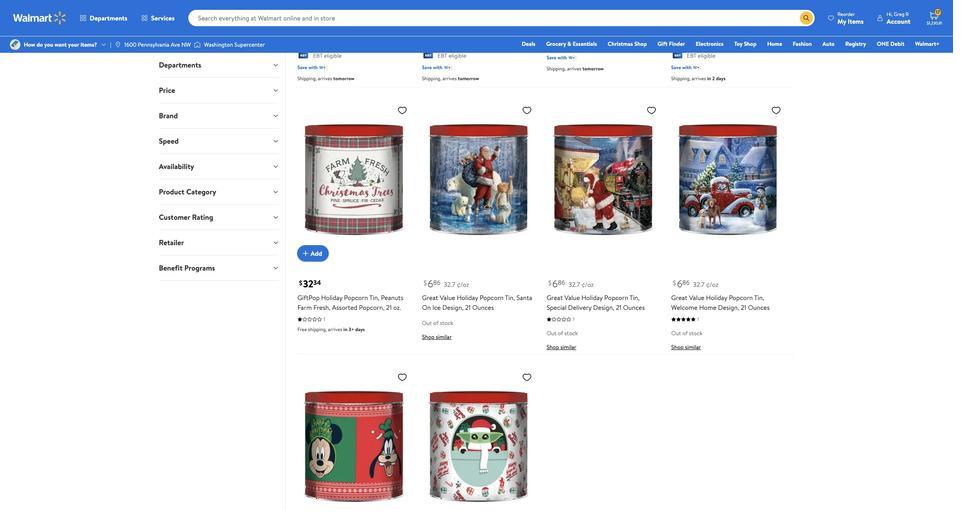 Task type: locate. For each thing, give the bounding box(es) containing it.
value up 109
[[440, 8, 456, 17]]

out of stock down special
[[547, 329, 578, 338]]

days right 2 on the right top of page
[[716, 75, 726, 82]]

speed
[[159, 136, 179, 146]]

save for great value - holiday truck with retrievers popcorn tin 18 oz - caramel, butter, and cheese
[[672, 64, 681, 71]]

tin inside great value - holiday truck with retrievers popcorn tin 18 oz - caramel, butter, and cheese
[[728, 18, 736, 27]]

3 tin, from the left
[[630, 293, 640, 302]]

ebt image down finder
[[672, 52, 684, 60]]

tin up 109
[[448, 18, 456, 27]]

2 design, from the left
[[594, 303, 615, 312]]

1 21 from the left
[[386, 303, 392, 312]]

availability button
[[152, 154, 286, 179]]

0 horizontal spatial ebt image
[[298, 52, 310, 60]]

2 ebt image from the left
[[672, 52, 684, 60]]

2 tin from the left
[[448, 18, 456, 27]]

departments up |
[[90, 14, 127, 23]]

with
[[750, 8, 762, 17], [558, 54, 567, 61], [309, 64, 318, 71], [433, 64, 443, 71], [683, 64, 692, 71]]

tin
[[349, 18, 358, 27], [448, 18, 456, 27], [547, 18, 555, 27], [728, 18, 736, 27]]

1 horizontal spatial ¢/oz
[[582, 280, 594, 289]]

add to favorites list, great value holiday popcorn tin, special delivery design, 21 ounces image
[[647, 105, 657, 116]]

3 oz from the left
[[564, 18, 571, 27]]

$ 6 86 32.7 ¢/oz great value holiday popcorn tin, santa on ice design, 21 ounces
[[422, 277, 533, 312]]

tin, for $ 6 86 32.7 ¢/oz great value holiday popcorn tin, welcome home design, 21 ounces
[[755, 293, 765, 302]]

86 up special
[[558, 278, 565, 287]]

programs
[[184, 263, 215, 273]]

and
[[525, 18, 535, 27], [623, 18, 633, 27], [693, 28, 703, 37]]

32.7 for $ 6 86 32.7 ¢/oz great value holiday popcorn tin, santa on ice design, 21 ounces
[[444, 280, 456, 289]]

eligible down 109
[[449, 52, 467, 60]]

great value holiday popcorn tin, santa on ice design, 21 ounces image
[[422, 102, 535, 255]]

how
[[24, 41, 35, 49]]

arrives
[[568, 65, 582, 72], [318, 75, 332, 82], [443, 75, 457, 82], [692, 75, 706, 82], [328, 326, 342, 333]]

holiday inside great value - holiday winter village popcorn tin 18 oz - caramel, butter, and cheese
[[461, 8, 482, 17]]

shop down the on
[[422, 333, 435, 341]]

 image right |
[[115, 41, 121, 48]]

1 horizontal spatial walmart plus image
[[444, 64, 452, 72]]

stock for $ 6 86 32.7 ¢/oz great value holiday popcorn tin, welcome home design, 21 ounces
[[690, 329, 703, 338]]

value up welcome
[[689, 293, 705, 302]]

deals
[[522, 40, 536, 48]]

oz.
[[394, 303, 401, 312]]

ebt
[[563, 42, 572, 50], [313, 52, 323, 60], [438, 52, 448, 60], [687, 52, 697, 60]]

86
[[433, 278, 441, 287], [558, 278, 565, 287], [683, 278, 690, 287]]

arrives for stocking
[[318, 75, 332, 82]]

butter, down village
[[504, 18, 523, 27]]

walmart+
[[916, 40, 940, 48]]

¢/oz inside $ 6 86 32.7 ¢/oz great value holiday popcorn tin, special delivery design, 21 ounces
[[582, 280, 594, 289]]

and inside great value - holiday winter village popcorn tin 18 oz - caramel, butter, and cheese
[[525, 18, 535, 27]]

benefit
[[159, 263, 183, 273]]

shop similar down welcome
[[672, 343, 701, 352]]

holiday inside $ 6 86 32.7 ¢/oz great value holiday popcorn tin, special delivery design, 21 ounces
[[582, 293, 603, 302]]

add to favorites list, great value holiday popcorn tin, santa on ice design, 21 ounces image
[[522, 105, 532, 116]]

shipping, arrives tomorrow down 152
[[298, 75, 355, 82]]

stock
[[440, 319, 454, 327], [565, 329, 578, 338], [690, 329, 703, 338]]

great inside $ 6 86 32.7 ¢/oz great value holiday popcorn tin, welcome home design, 21 ounces
[[672, 293, 688, 302]]

2 horizontal spatial shop similar button
[[672, 343, 701, 352]]

electronics
[[696, 40, 724, 48]]

2 vertical spatial in
[[344, 326, 348, 333]]

design, inside $ 6 86 32.7 ¢/oz great value holiday popcorn tin, welcome home design, 21 ounces
[[719, 303, 740, 312]]

3 tin from the left
[[547, 18, 555, 27]]

6 up welcome
[[677, 277, 683, 291]]

ebt for stocking
[[313, 52, 323, 60]]

1 horizontal spatial 1
[[573, 316, 575, 323]]

walmart plus image for cheese,
[[320, 64, 328, 72]]

1 down welcome
[[698, 316, 699, 323]]

giftpop holiday popcorn tin, peanuts farm fresh, assorted popcorn, 21 oz.
[[298, 293, 404, 312]]

2 ounces from the left
[[623, 303, 645, 312]]

3 up grocery & essentials link
[[573, 31, 576, 38]]

1 horizontal spatial days
[[716, 75, 726, 82]]

arrives left 3+ on the bottom left of the page
[[328, 326, 342, 333]]

3+
[[349, 326, 354, 333]]

0 horizontal spatial shipping, arrives tomorrow
[[298, 75, 355, 82]]

cheese
[[635, 18, 656, 27], [422, 28, 443, 37], [705, 28, 726, 37]]

1 caramel, from the left
[[378, 18, 404, 27]]

0 horizontal spatial 86
[[433, 278, 441, 287]]

$ up special
[[549, 279, 552, 288]]

departments button up |
[[73, 8, 134, 28]]

departments down ave
[[159, 60, 201, 70]]

and down the retrievers
[[693, 28, 703, 37]]

caramel,
[[378, 18, 404, 27], [477, 18, 502, 27], [576, 18, 602, 27], [757, 18, 782, 27]]

tomorrow for caramel,
[[583, 65, 604, 72]]

$ for $ 6 86 32.7 ¢/oz great value holiday popcorn tin, welcome home design, 21 ounces
[[673, 279, 677, 288]]

3 walmart plus image from the left
[[694, 64, 702, 72]]

shop left gift
[[635, 40, 647, 48]]

2 oz from the left
[[465, 18, 471, 27]]

value inside great value - holiday winter village popcorn tin 18 oz - caramel, butter, and cheese
[[440, 8, 456, 17]]

availability tab
[[152, 154, 286, 179]]

2 horizontal spatial 86
[[683, 278, 690, 287]]

ebt image
[[298, 52, 310, 60], [672, 52, 684, 60]]

1 horizontal spatial butter,
[[672, 28, 691, 37]]

ebt for popcorn
[[687, 52, 697, 60]]

4 oz from the left
[[745, 18, 751, 27]]

departments button down washington
[[152, 52, 286, 77]]

customer rating button
[[152, 205, 286, 230]]

$ inside $ 32 34
[[299, 279, 302, 288]]

1 design, from the left
[[443, 303, 464, 312]]

32.7 inside $ 6 86 32.7 ¢/oz great value holiday popcorn tin, welcome home design, 21 ounces
[[693, 280, 705, 289]]

1 horizontal spatial 32.7
[[569, 280, 580, 289]]

1 vertical spatial departments
[[159, 60, 201, 70]]

value left 'skating'
[[565, 8, 580, 17]]

tin down the puppies
[[349, 18, 358, 27]]

butter, down the retrievers
[[672, 28, 691, 37]]

0 horizontal spatial 1
[[324, 316, 325, 323]]

1 vertical spatial home
[[700, 303, 717, 312]]

Walmart Site-Wide search field
[[188, 10, 815, 26]]

ebt image down the cheese,
[[298, 52, 310, 60]]

ebt eligible down 109
[[438, 52, 467, 60]]

great
[[298, 8, 314, 17], [422, 8, 438, 17], [547, 8, 563, 17], [672, 8, 688, 17], [422, 293, 438, 302], [547, 293, 563, 302], [672, 293, 688, 302]]

3 6 from the left
[[677, 277, 683, 291]]

shop similar button down ice
[[422, 333, 452, 341]]

4 21 from the left
[[741, 303, 747, 312]]

great value - holiday truck with retrievers popcorn tin 18 oz - caramel, butter, and cheese
[[672, 8, 782, 37]]

design,
[[443, 303, 464, 312], [594, 303, 615, 312], [719, 303, 740, 312]]

21 inside $ 6 86 32.7 ¢/oz great value holiday popcorn tin, santa on ice design, 21 ounces
[[465, 303, 471, 312]]

and down the penguins
[[623, 18, 633, 27]]

walmart plus image
[[569, 54, 577, 62]]

¢/oz inside $ 6 86 32.7 ¢/oz great value holiday popcorn tin, welcome home design, 21 ounces
[[707, 280, 719, 289]]

great up "grocery"
[[547, 8, 563, 17]]

3 $ from the left
[[549, 279, 552, 288]]

86 for $ 6 86 32.7 ¢/oz great value holiday popcorn tin, welcome home design, 21 ounces
[[683, 278, 690, 287]]

grocery & essentials
[[546, 40, 597, 48]]

reorder
[[838, 10, 855, 17]]

home left fashion link
[[768, 40, 783, 48]]

4 18 from the left
[[738, 18, 744, 27]]

ebt image for great value - holiday winter village popcorn tin 18 oz - caramel, butter, and cheese
[[422, 52, 435, 60]]

6 up the on
[[428, 277, 433, 291]]

walmart plus image
[[320, 64, 328, 72], [444, 64, 452, 72], [694, 64, 702, 72]]

1 tin, from the left
[[370, 293, 380, 302]]

greg
[[894, 10, 905, 17]]

shipping, arrives tomorrow down 109
[[422, 75, 479, 82]]

tin, inside $ 6 86 32.7 ¢/oz great value holiday popcorn tin, special delivery design, 21 ounces
[[630, 293, 640, 302]]

0 horizontal spatial departments
[[90, 14, 127, 23]]

toy shop
[[735, 40, 757, 48]]

2 horizontal spatial ¢/oz
[[707, 280, 719, 289]]

retailer button
[[152, 230, 286, 255]]

arrives for tin
[[443, 75, 457, 82]]

add to cart image
[[301, 249, 311, 259]]

32.7 for $ 6 86 32.7 ¢/oz great value holiday popcorn tin, special delivery design, 21 ounces
[[569, 280, 580, 289]]

similar for $ 6 86 32.7 ¢/oz great value holiday popcorn tin, welcome home design, 21 ounces
[[685, 343, 701, 352]]

shop similar button down special
[[547, 343, 577, 352]]

2 horizontal spatial shop similar
[[672, 343, 701, 352]]

1 horizontal spatial out
[[547, 329, 557, 338]]

butter, inside great value - holiday truck with retrievers popcorn tin 18 oz - caramel, butter, and cheese
[[672, 28, 691, 37]]

stock down welcome
[[690, 329, 703, 338]]

1 horizontal spatial stock
[[565, 329, 578, 338]]

walmart plus image up shipping, arrives in 2 days
[[694, 64, 702, 72]]

1 $ from the left
[[299, 279, 302, 288]]

1 horizontal spatial of
[[558, 329, 564, 338]]

value up delivery
[[565, 293, 580, 302]]

tomorrow
[[583, 65, 604, 72], [333, 75, 355, 82], [458, 75, 479, 82]]

0 horizontal spatial departments button
[[73, 8, 134, 28]]

of down welcome
[[683, 329, 688, 338]]

-
[[332, 8, 335, 17], [457, 8, 460, 17], [582, 8, 584, 17], [706, 8, 709, 17], [374, 18, 377, 27], [473, 18, 475, 27], [572, 18, 575, 27], [753, 18, 756, 27]]

1 horizontal spatial 3
[[698, 41, 700, 48]]

2 horizontal spatial ounces
[[748, 303, 770, 312]]

86 inside $ 6 86 32.7 ¢/oz great value holiday popcorn tin, welcome home design, 21 ounces
[[683, 278, 690, 287]]

shipping, arrives tomorrow
[[547, 65, 604, 72], [298, 75, 355, 82], [422, 75, 479, 82]]

0 horizontal spatial walmart plus image
[[320, 64, 328, 72]]

out down special
[[547, 329, 557, 338]]

1 vertical spatial christmas
[[608, 40, 633, 48]]

0 horizontal spatial ounces
[[473, 303, 494, 312]]

0 vertical spatial in
[[360, 8, 365, 17]]

2 ¢/oz from the left
[[582, 280, 594, 289]]

save for great value - skating penguins popcorn tin 18 oz - caramel, butter and cheese
[[547, 54, 557, 61]]

gift
[[658, 40, 668, 48]]

1
[[324, 316, 325, 323], [573, 316, 575, 323], [698, 316, 699, 323]]

value up stocking
[[315, 8, 331, 17]]

2 horizontal spatial out
[[672, 329, 682, 338]]

ebt eligible down electronics
[[687, 52, 716, 60]]

skating
[[586, 8, 607, 17]]

tin, inside $ 6 86 32.7 ¢/oz great value holiday popcorn tin, welcome home design, 21 ounces
[[755, 293, 765, 302]]

price tab
[[152, 78, 286, 103]]

benefit programs tab
[[152, 256, 286, 281]]

shop similar button down welcome
[[672, 343, 701, 352]]

caramel, inside great value - holiday winter village popcorn tin 18 oz - caramel, butter, and cheese
[[477, 18, 502, 27]]

4 tin, from the left
[[755, 293, 765, 302]]

3 caramel, from the left
[[576, 18, 602, 27]]

¢/oz for $ 6 86 32.7 ¢/oz great value holiday popcorn tin, welcome home design, 21 ounces
[[707, 280, 719, 289]]

$ inside $ 6 86 32.7 ¢/oz great value holiday popcorn tin, special delivery design, 21 ounces
[[549, 279, 552, 288]]

86 for $ 6 86 32.7 ¢/oz great value holiday popcorn tin, santa on ice design, 21 ounces
[[433, 278, 441, 287]]

great right "tree"
[[422, 8, 438, 17]]

2 $ from the left
[[424, 279, 427, 288]]

free shipping, arrives in 3+ days
[[298, 326, 365, 333]]

eligible down electronics link
[[698, 52, 716, 60]]

1 vertical spatial butter
[[322, 28, 340, 37]]

2 caramel, from the left
[[477, 18, 502, 27]]

christmas down the penguins
[[608, 40, 633, 48]]

4 tin from the left
[[728, 18, 736, 27]]

tin down 'truck'
[[728, 18, 736, 27]]

popcorn
[[635, 8, 659, 17], [324, 18, 348, 27], [422, 18, 446, 27], [702, 18, 726, 27], [344, 293, 368, 302], [480, 293, 504, 302], [605, 293, 629, 302], [729, 293, 753, 302]]

on
[[422, 303, 431, 312]]

items
[[848, 17, 864, 26]]

1 ounces from the left
[[473, 303, 494, 312]]

2 horizontal spatial of
[[683, 329, 688, 338]]

Search search field
[[188, 10, 815, 26]]

christmas left "tree"
[[367, 8, 395, 17]]

6 inside $ 6 86 32.7 ¢/oz great value holiday popcorn tin, welcome home design, 21 ounces
[[677, 277, 683, 291]]

86 for $ 6 86 32.7 ¢/oz great value holiday popcorn tin, special delivery design, 21 ounces
[[558, 278, 565, 287]]

1 horizontal spatial shop similar button
[[547, 343, 577, 352]]

of down ice
[[434, 319, 439, 327]]

2 horizontal spatial shipping, arrives tomorrow
[[547, 65, 604, 72]]

of down special
[[558, 329, 564, 338]]

tin up "grocery"
[[547, 18, 555, 27]]

oz inside great value - holiday winter village popcorn tin 18 oz - caramel, butter, and cheese
[[465, 18, 471, 27]]

0 horizontal spatial in
[[344, 326, 348, 333]]

christmas shop
[[608, 40, 647, 48]]

with inside great value - holiday truck with retrievers popcorn tin 18 oz - caramel, butter, and cheese
[[750, 8, 762, 17]]

1 for $ 6 86 32.7 ¢/oz great value holiday popcorn tin, welcome home design, 21 ounces
[[698, 316, 699, 323]]

0 vertical spatial ebt image
[[547, 42, 559, 51]]

2 21 from the left
[[465, 303, 471, 312]]

2 horizontal spatial tomorrow
[[583, 65, 604, 72]]

18 inside great value - holiday truck with retrievers popcorn tin 18 oz - caramel, butter, and cheese
[[738, 18, 744, 27]]

electronics link
[[693, 39, 728, 48]]

2 horizontal spatial 1
[[698, 316, 699, 323]]

6 inside $ 6 86 32.7 ¢/oz great value holiday popcorn tin, santa on ice design, 21 ounces
[[428, 277, 433, 291]]

3 1 from the left
[[698, 316, 699, 323]]

1 horizontal spatial ounces
[[623, 303, 645, 312]]

3 ounces from the left
[[748, 303, 770, 312]]

$ up the on
[[424, 279, 427, 288]]

 image left how
[[10, 39, 20, 50]]

ebt for 18
[[563, 42, 572, 50]]

walmart plus image down 109
[[444, 64, 452, 72]]

1600 pennsylvania ave nw
[[124, 41, 191, 49]]

6 for $ 6 86 32.7 ¢/oz great value holiday popcorn tin, santa on ice design, 21 ounces
[[428, 277, 433, 291]]

1 down fresh,
[[324, 316, 325, 323]]

stock down delivery
[[565, 329, 578, 338]]

3 for popcorn
[[698, 41, 700, 48]]

stock down ice
[[440, 319, 454, 327]]

2 horizontal spatial and
[[693, 28, 703, 37]]

price button
[[152, 78, 286, 103]]

home right welcome
[[700, 303, 717, 312]]

2 horizontal spatial stock
[[690, 329, 703, 338]]

1 horizontal spatial ebt image
[[547, 42, 559, 51]]

0 horizontal spatial 32.7
[[444, 280, 456, 289]]

butter down the penguins
[[603, 18, 621, 27]]

$ up welcome
[[673, 279, 677, 288]]

out for $ 6 86 32.7 ¢/oz great value holiday popcorn tin, special delivery design, 21 ounces
[[547, 329, 557, 338]]

great value holiday popcorn tin, welcome home design, 21 ounces image
[[672, 102, 785, 255]]

1 vertical spatial 3
[[698, 41, 700, 48]]

shop similar down special
[[547, 343, 577, 352]]

2 walmart plus image from the left
[[444, 64, 452, 72]]

2 32.7 from the left
[[569, 280, 580, 289]]

and up deals 'link'
[[525, 18, 535, 27]]

cheese,
[[298, 28, 320, 37]]

butter,
[[504, 18, 523, 27], [672, 28, 691, 37]]

0 horizontal spatial 6
[[428, 277, 433, 291]]

assorted
[[332, 303, 358, 312]]

0 horizontal spatial butter,
[[504, 18, 523, 27]]

1 ¢/oz from the left
[[457, 280, 469, 289]]

out of stock down welcome
[[672, 329, 703, 338]]

out down the on
[[422, 319, 432, 327]]

6 for $ 6 86 32.7 ¢/oz great value holiday popcorn tin, welcome home design, 21 ounces
[[677, 277, 683, 291]]

shop down special
[[547, 343, 559, 352]]

eligible for stocking
[[324, 52, 342, 60]]

1 horizontal spatial departments
[[159, 60, 201, 70]]

¢/oz inside $ 6 86 32.7 ¢/oz great value holiday popcorn tin, santa on ice design, 21 ounces
[[457, 280, 469, 289]]

3 18 from the left
[[557, 18, 563, 27]]

0 vertical spatial butter
[[603, 18, 621, 27]]

0 horizontal spatial days
[[355, 326, 365, 333]]

1 vertical spatial ebt image
[[422, 52, 435, 60]]

4 caramel, from the left
[[757, 18, 782, 27]]

holiday inside giftpop holiday popcorn tin, peanuts farm fresh, assorted popcorn, 21 oz.
[[321, 293, 343, 302]]

holiday inside great value - holiday truck with retrievers popcorn tin 18 oz - caramel, butter, and cheese
[[711, 8, 732, 17]]

arrives down 109
[[443, 75, 457, 82]]

21 inside $ 6 86 32.7 ¢/oz great value holiday popcorn tin, welcome home design, 21 ounces
[[741, 303, 747, 312]]

1 horizontal spatial in
[[360, 8, 365, 17]]

cheese inside great value - holiday winter village popcorn tin 18 oz - caramel, butter, and cheese
[[422, 28, 443, 37]]

 image
[[194, 41, 201, 49]]

0 horizontal spatial cheese
[[422, 28, 443, 37]]

2 18 from the left
[[458, 18, 463, 27]]

add to favorites list, giftpop holiday popcorn tin, disney mickey & friends, assorted popcorn, 21 oz. image
[[398, 372, 408, 383]]

shipping, arrives tomorrow down walmart plus icon
[[547, 65, 604, 72]]

save with for great value - holiday winter village popcorn tin 18 oz - caramel, butter, and cheese
[[422, 64, 443, 71]]

walmart plus image for cheese
[[444, 64, 452, 72]]

in
[[360, 8, 365, 17], [708, 75, 712, 82], [344, 326, 348, 333]]

2 86 from the left
[[558, 278, 565, 287]]

tin,
[[370, 293, 380, 302], [505, 293, 515, 302], [630, 293, 640, 302], [755, 293, 765, 302]]

arrives down 152
[[318, 75, 332, 82]]

2 horizontal spatial in
[[708, 75, 712, 82]]

in left 2 on the right top of page
[[708, 75, 712, 82]]

1 horizontal spatial 86
[[558, 278, 565, 287]]

design, inside $ 6 86 32.7 ¢/oz great value holiday popcorn tin, special delivery design, 21 ounces
[[594, 303, 615, 312]]

0 horizontal spatial ebt image
[[422, 52, 435, 60]]

0 horizontal spatial and
[[525, 18, 535, 27]]

caramel, down 'skating'
[[576, 18, 602, 27]]

save with for great value - puppies in christmas tree stocking popcorn tin 18 oz - caramel, cheese, butter
[[298, 64, 318, 71]]

32.7 inside $ 6 86 32.7 ¢/oz great value holiday popcorn tin, special delivery design, 21 ounces
[[569, 280, 580, 289]]

¢/oz for $ 6 86 32.7 ¢/oz great value holiday popcorn tin, santa on ice design, 21 ounces
[[457, 280, 469, 289]]

1 horizontal spatial 6
[[553, 277, 558, 291]]

86 inside $ 6 86 32.7 ¢/oz great value holiday popcorn tin, santa on ice design, 21 ounces
[[433, 278, 441, 287]]

18 inside great value - holiday winter village popcorn tin 18 oz - caramel, butter, and cheese
[[458, 18, 463, 27]]

shipping,
[[308, 326, 327, 333]]

0 horizontal spatial of
[[434, 319, 439, 327]]

86 up ice
[[433, 278, 441, 287]]

2 horizontal spatial walmart plus image
[[694, 64, 702, 72]]

out of stock down ice
[[422, 319, 454, 327]]

shop down welcome
[[672, 343, 684, 352]]

caramel, up home link
[[757, 18, 782, 27]]

price
[[159, 85, 175, 95]]

0 horizontal spatial christmas
[[367, 8, 395, 17]]

customer rating tab
[[152, 205, 286, 230]]

giftpop holiday popcorn tin, disney mickey & friends, assorted popcorn, 21 oz. image
[[298, 369, 411, 510]]

0 horizontal spatial butter
[[322, 28, 340, 37]]

home link
[[764, 39, 786, 48]]

days right 3+ on the bottom left of the page
[[355, 326, 365, 333]]

1 horizontal spatial design,
[[594, 303, 615, 312]]

3 for 18
[[573, 31, 576, 38]]

one
[[877, 40, 890, 48]]

1 86 from the left
[[433, 278, 441, 287]]

2 horizontal spatial cheese
[[705, 28, 726, 37]]

ebt eligible for stocking
[[313, 52, 342, 60]]

2 1 from the left
[[573, 316, 575, 323]]

1 18 from the left
[[359, 18, 365, 27]]

add to favorites list, giftpop holiday popcorn tin, peanuts farm fresh, assorted popcorn, 21 oz. image
[[398, 105, 408, 116]]

caramel, inside great value - puppies in christmas tree stocking popcorn tin 18 oz - caramel, cheese, butter
[[378, 18, 404, 27]]

arrives left 2 on the right top of page
[[692, 75, 706, 82]]

value up ice
[[440, 293, 456, 302]]

arrives down walmart plus icon
[[568, 65, 582, 72]]

1 down delivery
[[573, 316, 575, 323]]

holiday inside $ 6 86 32.7 ¢/oz great value holiday popcorn tin, santa on ice design, 21 ounces
[[457, 293, 478, 302]]

stock for $ 6 86 32.7 ¢/oz great value holiday popcorn tin, special delivery design, 21 ounces
[[565, 329, 578, 338]]

ounces inside $ 6 86 32.7 ¢/oz great value holiday popcorn tin, welcome home design, 21 ounces
[[748, 303, 770, 312]]

cheese inside great value - holiday truck with retrievers popcorn tin 18 oz - caramel, butter, and cheese
[[705, 28, 726, 37]]

ebt eligible down 152
[[313, 52, 342, 60]]

4 $ from the left
[[673, 279, 677, 288]]

walmart image
[[13, 11, 66, 25]]

popcorn inside $ 6 86 32.7 ¢/oz great value holiday popcorn tin, special delivery design, 21 ounces
[[605, 293, 629, 302]]

32.7 inside $ 6 86 32.7 ¢/oz great value holiday popcorn tin, santa on ice design, 21 ounces
[[444, 280, 456, 289]]

1 horizontal spatial tomorrow
[[458, 75, 479, 82]]

1 oz from the left
[[366, 18, 373, 27]]

add to favorites list, great value holiday popcorn tin, welcome home design, 21 ounces image
[[772, 105, 782, 116]]

out down welcome
[[672, 329, 682, 338]]

0 horizontal spatial ¢/oz
[[457, 280, 469, 289]]

0 horizontal spatial tomorrow
[[333, 75, 355, 82]]

holiday inside $ 6 86 32.7 ¢/oz great value holiday popcorn tin, welcome home design, 21 ounces
[[706, 293, 728, 302]]

1 horizontal spatial ebt image
[[672, 52, 684, 60]]

0 horizontal spatial home
[[700, 303, 717, 312]]

3 32.7 from the left
[[693, 280, 705, 289]]

1 32.7 from the left
[[444, 280, 456, 289]]

1 horizontal spatial shipping, arrives tomorrow
[[422, 75, 479, 82]]

ebt image
[[547, 42, 559, 51], [422, 52, 435, 60]]

great inside great value - holiday truck with retrievers popcorn tin 18 oz - caramel, butter, and cheese
[[672, 8, 688, 17]]

value up the retrievers
[[689, 8, 705, 17]]

design, inside $ 6 86 32.7 ¢/oz great value holiday popcorn tin, santa on ice design, 21 ounces
[[443, 303, 464, 312]]

christmas shop link
[[604, 39, 651, 48]]

customer
[[159, 212, 190, 222]]

caramel, inside great value - holiday truck with retrievers popcorn tin 18 oz - caramel, butter, and cheese
[[757, 18, 782, 27]]

popcorn inside $ 6 86 32.7 ¢/oz great value holiday popcorn tin, welcome home design, 21 ounces
[[729, 293, 753, 302]]

santa
[[517, 293, 533, 302]]

$ for $ 6 86 32.7 ¢/oz great value holiday popcorn tin, special delivery design, 21 ounces
[[549, 279, 552, 288]]

1 horizontal spatial departments button
[[152, 52, 286, 77]]

caramel, down winter
[[477, 18, 502, 27]]

with for great value - holiday truck with retrievers popcorn tin 18 oz - caramel, butter, and cheese
[[683, 64, 692, 71]]

1 vertical spatial butter,
[[672, 28, 691, 37]]

ebt for tin
[[438, 52, 448, 60]]

0 vertical spatial 3
[[573, 31, 576, 38]]

$ inside $ 6 86 32.7 ¢/oz great value holiday popcorn tin, santa on ice design, 21 ounces
[[424, 279, 427, 288]]

similar
[[436, 333, 452, 341], [561, 343, 577, 352], [685, 343, 701, 352]]

2 horizontal spatial design,
[[719, 303, 740, 312]]

great up stocking
[[298, 8, 314, 17]]

2
[[713, 75, 715, 82]]

value
[[315, 8, 331, 17], [440, 8, 456, 17], [565, 8, 580, 17], [689, 8, 705, 17], [440, 293, 456, 302], [565, 293, 580, 302], [689, 293, 705, 302]]

shop similar for $ 6 86 32.7 ¢/oz great value holiday popcorn tin, special delivery design, 21 ounces
[[547, 343, 577, 352]]

1 horizontal spatial cheese
[[635, 18, 656, 27]]

out for $ 6 86 32.7 ¢/oz great value holiday popcorn tin, welcome home design, 21 ounces
[[672, 329, 682, 338]]

0 vertical spatial home
[[768, 40, 783, 48]]

great up the on
[[422, 293, 438, 302]]

welcome
[[672, 303, 698, 312]]

2 horizontal spatial 6
[[677, 277, 683, 291]]

0 horizontal spatial  image
[[10, 39, 20, 50]]

3
[[573, 31, 576, 38], [698, 41, 700, 48]]

1 horizontal spatial butter
[[603, 18, 621, 27]]

ounces inside $ 6 86 32.7 ¢/oz great value holiday popcorn tin, santa on ice design, 21 ounces
[[473, 303, 494, 312]]

great inside great value - holiday winter village popcorn tin 18 oz - caramel, butter, and cheese
[[422, 8, 438, 17]]

 image
[[10, 39, 20, 50], [115, 41, 121, 48]]

3 21 from the left
[[616, 303, 622, 312]]

butter inside the great value - skating penguins popcorn tin 18 oz - caramel, butter and cheese
[[603, 18, 621, 27]]

1 horizontal spatial and
[[623, 18, 633, 27]]

eligible right &
[[574, 42, 591, 50]]

tin, for $ 6 86 32.7 ¢/oz great value holiday popcorn tin, special delivery design, 21 ounces
[[630, 293, 640, 302]]

out of stock for $ 6 86 32.7 ¢/oz great value holiday popcorn tin, welcome home design, 21 ounces
[[672, 329, 703, 338]]

6 inside $ 6 86 32.7 ¢/oz great value holiday popcorn tin, special delivery design, 21 ounces
[[553, 277, 558, 291]]

caramel, inside the great value - skating penguins popcorn tin 18 oz - caramel, butter and cheese
[[576, 18, 602, 27]]

1 horizontal spatial similar
[[561, 343, 577, 352]]

6 up special
[[553, 277, 558, 291]]

ounces inside $ 6 86 32.7 ¢/oz great value holiday popcorn tin, special delivery design, 21 ounces
[[623, 303, 645, 312]]

1 6 from the left
[[428, 277, 433, 291]]

tin, inside giftpop holiday popcorn tin, peanuts farm fresh, assorted popcorn, 21 oz.
[[370, 293, 380, 302]]

2 horizontal spatial out of stock
[[672, 329, 703, 338]]

shop similar down ice
[[422, 333, 452, 341]]

puppies
[[336, 8, 359, 17]]

grocery
[[546, 40, 566, 48]]

21 inside giftpop holiday popcorn tin, peanuts farm fresh, assorted popcorn, 21 oz.
[[386, 303, 392, 312]]

with for great value - holiday winter village popcorn tin 18 oz - caramel, butter, and cheese
[[433, 64, 443, 71]]

ebt eligible up walmart plus icon
[[563, 42, 591, 50]]

86 up welcome
[[683, 278, 690, 287]]

in left 3+ on the bottom left of the page
[[344, 326, 348, 333]]

1 horizontal spatial out of stock
[[547, 329, 578, 338]]

tin, inside $ 6 86 32.7 ¢/oz great value holiday popcorn tin, santa on ice design, 21 ounces
[[505, 293, 515, 302]]

add
[[311, 249, 322, 258]]

tin inside great value - puppies in christmas tree stocking popcorn tin 18 oz - caramel, cheese, butter
[[349, 18, 358, 27]]

86 inside $ 6 86 32.7 ¢/oz great value holiday popcorn tin, special delivery design, 21 ounces
[[558, 278, 565, 287]]

0 horizontal spatial 3
[[573, 31, 576, 38]]

ave
[[171, 41, 180, 49]]

3 ¢/oz from the left
[[707, 280, 719, 289]]

butter up 152
[[322, 28, 340, 37]]

popcorn inside giftpop holiday popcorn tin, peanuts farm fresh, assorted popcorn, 21 oz.
[[344, 293, 368, 302]]

6 for $ 6 86 32.7 ¢/oz great value holiday popcorn tin, special delivery design, 21 ounces
[[553, 277, 558, 291]]

save for great value - holiday winter village popcorn tin 18 oz - caramel, butter, and cheese
[[422, 64, 432, 71]]

truck
[[733, 8, 748, 17]]

1 ebt image from the left
[[298, 52, 310, 60]]

3 86 from the left
[[683, 278, 690, 287]]

great inside $ 6 86 32.7 ¢/oz great value holiday popcorn tin, santa on ice design, 21 ounces
[[422, 293, 438, 302]]

0 vertical spatial butter,
[[504, 18, 523, 27]]

$ inside $ 6 86 32.7 ¢/oz great value holiday popcorn tin, welcome home design, 21 ounces
[[673, 279, 677, 288]]

1 vertical spatial departments button
[[152, 52, 286, 77]]

great up special
[[547, 293, 563, 302]]

1 horizontal spatial shop similar
[[547, 343, 577, 352]]

similar for $ 6 86 32.7 ¢/oz great value holiday popcorn tin, special delivery design, 21 ounces
[[561, 343, 577, 352]]

1 walmart plus image from the left
[[320, 64, 328, 72]]

shipping, for great value - holiday truck with retrievers popcorn tin 18 oz - caramel, butter, and cheese
[[672, 75, 691, 82]]

3 right finder
[[698, 41, 700, 48]]

1 horizontal spatial  image
[[115, 41, 121, 48]]

benefit programs
[[159, 263, 215, 273]]

3 design, from the left
[[719, 303, 740, 312]]

$ left the 32
[[299, 279, 302, 288]]

eligible down 152
[[324, 52, 342, 60]]

washington
[[204, 41, 233, 49]]

2 tin, from the left
[[505, 293, 515, 302]]

2 6 from the left
[[553, 277, 558, 291]]

1 tin from the left
[[349, 18, 358, 27]]

shop right toy
[[744, 40, 757, 48]]

walmart plus image down 152
[[320, 64, 328, 72]]

nw
[[182, 41, 191, 49]]

oz inside great value - holiday truck with retrievers popcorn tin 18 oz - caramel, butter, and cheese
[[745, 18, 751, 27]]

in right the puppies
[[360, 8, 365, 17]]

2 horizontal spatial similar
[[685, 343, 701, 352]]

2 horizontal spatial 32.7
[[693, 280, 705, 289]]

one debit link
[[874, 39, 909, 48]]

peanuts
[[381, 293, 404, 302]]



Task type: vqa. For each thing, say whether or not it's contained in the screenshot.
6 in the $ 6 86 32.7 ¢/oz Great Value Holiday Popcorn Tin, Welcome Home Design, 21 Ounces
yes



Task type: describe. For each thing, give the bounding box(es) containing it.
search icon image
[[804, 15, 810, 21]]

want
[[55, 41, 67, 49]]

value inside great value - holiday truck with retrievers popcorn tin 18 oz - caramel, butter, and cheese
[[689, 8, 705, 17]]

walmart+ link
[[912, 39, 944, 48]]

services button
[[134, 8, 182, 28]]

18 inside great value - puppies in christmas tree stocking popcorn tin 18 oz - caramel, cheese, butter
[[359, 18, 365, 27]]

eligible for tin
[[449, 52, 467, 60]]

eligible for 18
[[574, 42, 591, 50]]

gift finder link
[[654, 39, 689, 48]]

free
[[298, 326, 307, 333]]

product category tab
[[152, 179, 286, 204]]

shop similar button for $ 6 86 32.7 ¢/oz great value holiday popcorn tin, special delivery design, 21 ounces
[[547, 343, 577, 352]]

design, for $ 6 86 32.7 ¢/oz great value holiday popcorn tin, special delivery design, 21 ounces
[[594, 303, 615, 312]]

$1,230.81
[[927, 20, 943, 26]]

save for great value - puppies in christmas tree stocking popcorn tin 18 oz - caramel, cheese, butter
[[298, 64, 307, 71]]

add to favorites list, giftpop holiday popcorn tin, star wars grogu christmas ride, assorted popcorn, 21 oz. image
[[522, 372, 532, 383]]

$ for $ 6 86 32.7 ¢/oz great value holiday popcorn tin, santa on ice design, 21 ounces
[[424, 279, 427, 288]]

and inside the great value - skating penguins popcorn tin 18 oz - caramel, butter and cheese
[[623, 18, 633, 27]]

shipping, arrives in 2 days
[[672, 75, 726, 82]]

my
[[838, 17, 847, 26]]

walmart plus image for and
[[694, 64, 702, 72]]

product
[[159, 187, 185, 197]]

oz inside great value - puppies in christmas tree stocking popcorn tin 18 oz - caramel, cheese, butter
[[366, 18, 373, 27]]

1 horizontal spatial home
[[768, 40, 783, 48]]

butter inside great value - puppies in christmas tree stocking popcorn tin 18 oz - caramel, cheese, butter
[[322, 28, 340, 37]]

butter, inside great value - holiday winter village popcorn tin 18 oz - caramel, butter, and cheese
[[504, 18, 523, 27]]

great value holiday popcorn tin, special delivery design, 21 ounces image
[[547, 102, 660, 255]]

 image for how
[[10, 39, 20, 50]]

auto
[[823, 40, 835, 48]]

toy shop link
[[731, 39, 761, 48]]

tin, for $ 6 86 32.7 ¢/oz great value holiday popcorn tin, santa on ice design, 21 ounces
[[505, 293, 515, 302]]

21 inside $ 6 86 32.7 ¢/oz great value holiday popcorn tin, special delivery design, 21 ounces
[[616, 303, 622, 312]]

retailer tab
[[152, 230, 286, 255]]

account
[[887, 17, 911, 26]]

gift finder
[[658, 40, 686, 48]]

0 horizontal spatial similar
[[436, 333, 452, 341]]

popcorn inside $ 6 86 32.7 ¢/oz great value holiday popcorn tin, santa on ice design, 21 ounces
[[480, 293, 504, 302]]

tin inside the great value - skating penguins popcorn tin 18 oz - caramel, butter and cheese
[[547, 18, 555, 27]]

shipping, arrives tomorrow for oz
[[547, 65, 604, 72]]

ebt image for great value - holiday truck with retrievers popcorn tin 18 oz - caramel, butter, and cheese
[[672, 52, 684, 60]]

speed button
[[152, 129, 286, 154]]

1 horizontal spatial christmas
[[608, 40, 633, 48]]

popcorn inside great value - holiday truck with retrievers popcorn tin 18 oz - caramel, butter, and cheese
[[702, 18, 726, 27]]

brand
[[159, 111, 178, 121]]

cheese inside the great value - skating penguins popcorn tin 18 oz - caramel, butter and cheese
[[635, 18, 656, 27]]

ebt eligible for popcorn
[[687, 52, 716, 60]]

value inside $ 6 86 32.7 ¢/oz great value holiday popcorn tin, santa on ice design, 21 ounces
[[440, 293, 456, 302]]

152
[[324, 41, 331, 48]]

grocery & essentials link
[[543, 39, 601, 48]]

giftpop holiday popcorn tin, peanuts farm fresh, assorted popcorn, 21 oz. image
[[298, 102, 411, 255]]

$ 32 34
[[299, 277, 321, 291]]

ounces for $ 6 86 32.7 ¢/oz great value holiday popcorn tin, special delivery design, 21 ounces
[[623, 303, 645, 312]]

oz inside the great value - skating penguins popcorn tin 18 oz - caramel, butter and cheese
[[564, 18, 571, 27]]

0 vertical spatial departments
[[90, 14, 127, 23]]

christmas inside great value - puppies in christmas tree stocking popcorn tin 18 oz - caramel, cheese, butter
[[367, 8, 395, 17]]

r
[[906, 10, 909, 17]]

great value - holiday winter village popcorn tin 18 oz - caramel, butter, and cheese
[[422, 8, 535, 37]]

ebt image for great value - skating penguins popcorn tin 18 oz - caramel, butter and cheese
[[547, 42, 559, 51]]

great value - puppies in christmas tree stocking popcorn tin 18 oz - caramel, cheese, butter
[[298, 8, 409, 37]]

of for $ 6 86 32.7 ¢/oz great value holiday popcorn tin, welcome home design, 21 ounces
[[683, 329, 688, 338]]

18 inside the great value - skating penguins popcorn tin 18 oz - caramel, butter and cheese
[[557, 18, 563, 27]]

penguins
[[608, 8, 634, 17]]

tomorrow for -
[[458, 75, 479, 82]]

retrievers
[[672, 18, 701, 27]]

shipping, arrives tomorrow for 18
[[422, 75, 479, 82]]

great inside the great value - skating penguins popcorn tin 18 oz - caramel, butter and cheese
[[547, 8, 563, 17]]

$ 6 86 32.7 ¢/oz great value holiday popcorn tin, welcome home design, 21 ounces
[[672, 277, 770, 312]]

great inside $ 6 86 32.7 ¢/oz great value holiday popcorn tin, special delivery design, 21 ounces
[[547, 293, 563, 302]]

arrives for 18
[[568, 65, 582, 72]]

arrives for popcorn
[[692, 75, 706, 82]]

popcorn inside great value - holiday winter village popcorn tin 18 oz - caramel, butter, and cheese
[[422, 18, 446, 27]]

shipping, for great value - puppies in christmas tree stocking popcorn tin 18 oz - caramel, cheese, butter
[[298, 75, 317, 82]]

1 1 from the left
[[324, 316, 325, 323]]

design, for $ 6 86 32.7 ¢/oz great value holiday popcorn tin, welcome home design, 21 ounces
[[719, 303, 740, 312]]

with for great value - skating penguins popcorn tin 18 oz - caramel, butter and cheese
[[558, 54, 567, 61]]

32.7 for $ 6 86 32.7 ¢/oz great value holiday popcorn tin, welcome home design, 21 ounces
[[693, 280, 705, 289]]

fashion
[[793, 40, 812, 48]]

hi,
[[887, 10, 893, 17]]

0 horizontal spatial stock
[[440, 319, 454, 327]]

departments inside tab
[[159, 60, 201, 70]]

ice
[[433, 303, 441, 312]]

fresh,
[[314, 303, 331, 312]]

shipping, for great value - holiday winter village popcorn tin 18 oz - caramel, butter, and cheese
[[422, 75, 442, 82]]

ebt image for great value - puppies in christmas tree stocking popcorn tin 18 oz - caramel, cheese, butter
[[298, 52, 310, 60]]

giftpop
[[298, 293, 320, 302]]

shop for great value holiday popcorn tin, welcome home design, 21 ounces
[[672, 343, 684, 352]]

shipping, arrives tomorrow for popcorn
[[298, 75, 355, 82]]

shop for great value holiday popcorn tin, special delivery design, 21 ounces
[[547, 343, 559, 352]]

brand button
[[152, 103, 286, 128]]

save with for great value - holiday truck with retrievers popcorn tin 18 oz - caramel, butter, and cheese
[[672, 64, 692, 71]]

auto link
[[819, 39, 839, 48]]

ounces for $ 6 86 32.7 ¢/oz great value holiday popcorn tin, welcome home design, 21 ounces
[[748, 303, 770, 312]]

brand tab
[[152, 103, 286, 128]]

value inside $ 6 86 32.7 ¢/oz great value holiday popcorn tin, welcome home design, 21 ounces
[[689, 293, 705, 302]]

0 horizontal spatial shop similar
[[422, 333, 452, 341]]

¢/oz for $ 6 86 32.7 ¢/oz great value holiday popcorn tin, special delivery design, 21 ounces
[[582, 280, 594, 289]]

one debit
[[877, 40, 905, 48]]

delivery
[[568, 303, 592, 312]]

special
[[547, 303, 567, 312]]

home inside $ 6 86 32.7 ¢/oz great value holiday popcorn tin, welcome home design, 21 ounces
[[700, 303, 717, 312]]

with for great value - puppies in christmas tree stocking popcorn tin 18 oz - caramel, cheese, butter
[[309, 64, 318, 71]]

popcorn,
[[359, 303, 385, 312]]

$ for $ 32 34
[[299, 279, 302, 288]]

category
[[186, 187, 216, 197]]

tomorrow for 18
[[333, 75, 355, 82]]

save with for great value - skating penguins popcorn tin 18 oz - caramel, butter and cheese
[[547, 54, 567, 61]]

finder
[[669, 40, 686, 48]]

shop similar for $ 6 86 32.7 ¢/oz great value holiday popcorn tin, welcome home design, 21 ounces
[[672, 343, 701, 352]]

popcorn inside great value - puppies in christmas tree stocking popcorn tin 18 oz - caramel, cheese, butter
[[324, 18, 348, 27]]

services
[[151, 14, 175, 23]]

tin inside great value - holiday winter village popcorn tin 18 oz - caramel, butter, and cheese
[[448, 18, 456, 27]]

giftpop holiday popcorn tin, star wars grogu christmas ride, assorted popcorn, 21 oz. image
[[422, 369, 535, 510]]

winter
[[484, 8, 503, 17]]

0 horizontal spatial out
[[422, 319, 432, 327]]

out of stock for $ 6 86 32.7 ¢/oz great value holiday popcorn tin, special delivery design, 21 ounces
[[547, 329, 578, 338]]

your
[[68, 41, 79, 49]]

add button
[[298, 245, 329, 262]]

1 vertical spatial in
[[708, 75, 712, 82]]

pennsylvania
[[138, 41, 169, 49]]

&
[[568, 40, 572, 48]]

1 for $ 6 86 32.7 ¢/oz great value holiday popcorn tin, special delivery design, 21 ounces
[[573, 316, 575, 323]]

in inside great value - puppies in christmas tree stocking popcorn tin 18 oz - caramel, cheese, butter
[[360, 8, 365, 17]]

fashion link
[[790, 39, 816, 48]]

0 horizontal spatial shop similar button
[[422, 333, 452, 341]]

eligible for popcorn
[[698, 52, 716, 60]]

stocking
[[298, 18, 322, 27]]

shop similar button for $ 6 86 32.7 ¢/oz great value holiday popcorn tin, welcome home design, 21 ounces
[[672, 343, 701, 352]]

shop for great value holiday popcorn tin, santa on ice design, 21 ounces
[[422, 333, 435, 341]]

retailer
[[159, 238, 184, 248]]

debit
[[891, 40, 905, 48]]

village
[[505, 8, 524, 17]]

109
[[448, 41, 456, 48]]

product category button
[[152, 179, 286, 204]]

32
[[303, 277, 314, 291]]

value inside $ 6 86 32.7 ¢/oz great value holiday popcorn tin, special delivery design, 21 ounces
[[565, 293, 580, 302]]

benefit programs button
[[152, 256, 286, 281]]

hi, greg r account
[[887, 10, 911, 26]]

|
[[110, 41, 111, 49]]

essentials
[[573, 40, 597, 48]]

 image for 1600
[[115, 41, 121, 48]]

departments tab
[[152, 52, 286, 77]]

toy
[[735, 40, 743, 48]]

great inside great value - puppies in christmas tree stocking popcorn tin 18 oz - caramel, cheese, butter
[[298, 8, 314, 17]]

do
[[37, 41, 43, 49]]

0 vertical spatial days
[[716, 75, 726, 82]]

value inside the great value - skating penguins popcorn tin 18 oz - caramel, butter and cheese
[[565, 8, 580, 17]]

0 vertical spatial departments button
[[73, 8, 134, 28]]

customer rating
[[159, 212, 213, 222]]

value inside great value - puppies in christmas tree stocking popcorn tin 18 oz - caramel, cheese, butter
[[315, 8, 331, 17]]

ebt eligible for tin
[[438, 52, 467, 60]]

you
[[44, 41, 53, 49]]

1 vertical spatial days
[[355, 326, 365, 333]]

speed tab
[[152, 129, 286, 154]]

popcorn inside the great value - skating penguins popcorn tin 18 oz - caramel, butter and cheese
[[635, 8, 659, 17]]

supercenter
[[235, 41, 265, 49]]

how do you want your items?
[[24, 41, 97, 49]]

washington supercenter
[[204, 41, 265, 49]]

rating
[[192, 212, 213, 222]]

0 horizontal spatial out of stock
[[422, 319, 454, 327]]

and inside great value - holiday truck with retrievers popcorn tin 18 oz - caramel, butter, and cheese
[[693, 28, 703, 37]]

$ 6 86 32.7 ¢/oz great value holiday popcorn tin, special delivery design, 21 ounces
[[547, 277, 645, 312]]

registry
[[846, 40, 867, 48]]

ebt eligible for 18
[[563, 42, 591, 50]]

of for $ 6 86 32.7 ¢/oz great value holiday popcorn tin, special delivery design, 21 ounces
[[558, 329, 564, 338]]

shipping, for great value - skating penguins popcorn tin 18 oz - caramel, butter and cheese
[[547, 65, 566, 72]]



